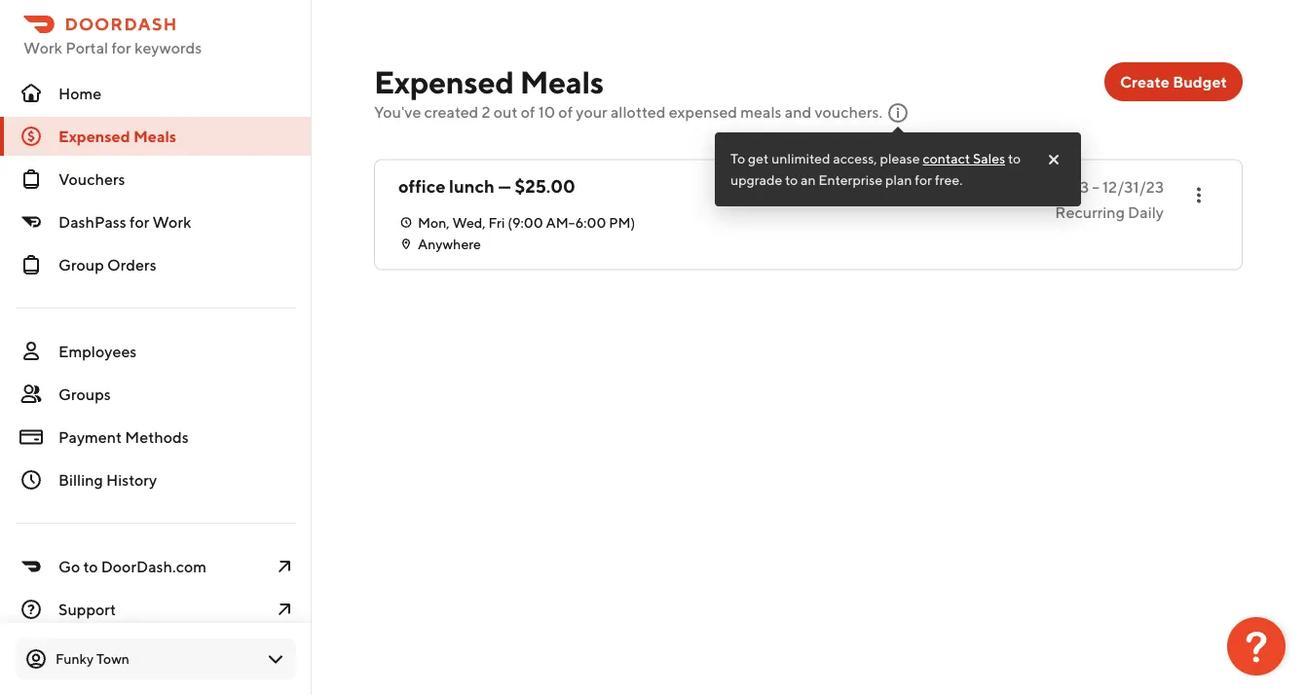 Task type: locate. For each thing, give the bounding box(es) containing it.
meals up 10
[[520, 63, 604, 100]]

allotted
[[611, 103, 666, 121]]

to right "go"
[[83, 558, 98, 576]]

to left the an
[[785, 172, 798, 188]]

go to doordash.com link
[[0, 548, 312, 587]]

home
[[58, 84, 102, 103]]

fri
[[489, 214, 505, 230]]

expensed up vouchers
[[58, 127, 130, 146]]

expensed meals up 2 on the left top of the page
[[374, 63, 604, 100]]

you've
[[374, 103, 421, 121]]

0 vertical spatial expensed meals
[[374, 63, 604, 100]]

home link
[[0, 74, 312, 113]]

please
[[880, 151, 920, 167]]

orders
[[107, 256, 157, 274]]

open resource center image
[[1228, 618, 1286, 676]]

payment methods link
[[0, 418, 312, 457]]

meals down home link
[[133, 127, 176, 146]]

0 horizontal spatial expensed
[[58, 127, 130, 146]]

payment methods
[[58, 428, 189, 447]]

office lunch — $25.00
[[398, 176, 576, 197]]

meals
[[741, 103, 782, 121]]

go
[[58, 558, 80, 576]]

work
[[23, 38, 62, 57], [152, 213, 191, 231]]

1 horizontal spatial expensed meals
[[374, 63, 604, 100]]

work down vouchers 'link'
[[152, 213, 191, 231]]

vouchers.
[[815, 103, 883, 121]]

0 horizontal spatial work
[[23, 38, 62, 57]]

and
[[785, 103, 812, 121]]

you've created 2 out of 10 of your allotted expensed meals and vouchers.
[[374, 103, 883, 121]]

funky town
[[56, 651, 130, 667]]

actions image
[[1188, 184, 1211, 207]]

office
[[398, 176, 446, 197]]

tooltip containing to get unlimited access, please
[[715, 127, 1081, 207]]

an
[[801, 172, 816, 188]]

2 horizontal spatial to
[[1008, 151, 1021, 167]]

mon, wed, fri (9:00 am–6:00 pm)
[[418, 214, 636, 230]]

dashpass for work
[[58, 213, 191, 231]]

billing history link
[[0, 461, 312, 500]]

created
[[424, 103, 479, 121]]

methods
[[125, 428, 189, 447]]

for inside to upgrade to an enterprise plan for free.
[[915, 172, 932, 188]]

expensed meals
[[374, 63, 604, 100], [58, 127, 176, 146]]

0 vertical spatial for
[[111, 38, 131, 57]]

dashpass for work link
[[0, 203, 312, 242]]

enterprise
[[819, 172, 883, 188]]

0 horizontal spatial of
[[521, 103, 535, 121]]

0 vertical spatial to
[[1008, 151, 1021, 167]]

group orders
[[58, 256, 157, 274]]

0 horizontal spatial expensed meals
[[58, 127, 176, 146]]

groups
[[58, 385, 111, 404]]

expensed up created in the left top of the page
[[374, 63, 514, 100]]

vouchers
[[58, 170, 125, 189]]

1 vertical spatial to
[[785, 172, 798, 188]]

expensed meals up vouchers
[[58, 127, 176, 146]]

recurring
[[1055, 203, 1125, 221]]

1 vertical spatial expensed
[[58, 127, 130, 146]]

1 horizontal spatial work
[[152, 213, 191, 231]]

for right portal
[[111, 38, 131, 57]]

1 horizontal spatial meals
[[520, 63, 604, 100]]

employees link
[[0, 332, 312, 371]]

wed,
[[452, 214, 486, 230]]

create budget
[[1120, 73, 1228, 91]]

pm)
[[609, 214, 636, 230]]

to
[[1008, 151, 1021, 167], [785, 172, 798, 188], [83, 558, 98, 576]]

0 horizontal spatial to
[[83, 558, 98, 576]]

your
[[576, 103, 608, 121]]

of right 10
[[559, 103, 573, 121]]

employees
[[58, 342, 137, 361]]

0 vertical spatial meals
[[520, 63, 604, 100]]

dashpass
[[58, 213, 126, 231]]

expensed
[[374, 63, 514, 100], [58, 127, 130, 146]]

payment
[[58, 428, 122, 447]]

of left 10
[[521, 103, 535, 121]]

work portal for keywords
[[23, 38, 202, 57]]

1 horizontal spatial of
[[559, 103, 573, 121]]

0 horizontal spatial meals
[[133, 127, 176, 146]]

close tooltip image
[[1046, 152, 1062, 168]]

1 vertical spatial work
[[152, 213, 191, 231]]

meals
[[520, 63, 604, 100], [133, 127, 176, 146]]

contact sales link
[[923, 149, 1006, 169]]

access,
[[833, 151, 877, 167]]

of
[[521, 103, 535, 121], [559, 103, 573, 121]]

work left portal
[[23, 38, 62, 57]]

for right plan
[[915, 172, 932, 188]]

to right sales at top
[[1008, 151, 1021, 167]]

out
[[494, 103, 518, 121]]

—
[[498, 176, 511, 197]]

for up orders
[[130, 213, 149, 231]]

contact
[[923, 151, 971, 167]]

2 vertical spatial for
[[130, 213, 149, 231]]

budget
[[1173, 73, 1228, 91]]

doordash.com
[[101, 558, 207, 576]]

groups link
[[0, 375, 312, 414]]

12/31/23
[[1103, 177, 1164, 196]]

1 vertical spatial for
[[915, 172, 932, 188]]

0 vertical spatial expensed
[[374, 63, 514, 100]]

tooltip
[[715, 127, 1081, 207]]

–
[[1093, 177, 1100, 196]]

1 vertical spatial expensed meals
[[58, 127, 176, 146]]

for inside dashpass for work link
[[130, 213, 149, 231]]

expensed meals link
[[0, 117, 312, 156]]

for
[[111, 38, 131, 57], [915, 172, 932, 188], [130, 213, 149, 231]]

go to doordash.com
[[58, 558, 207, 576]]



Task type: vqa. For each thing, say whether or not it's contained in the screenshot.
the 'Newsroom'
no



Task type: describe. For each thing, give the bounding box(es) containing it.
town
[[96, 651, 130, 667]]

unlimited
[[772, 151, 831, 167]]

group orders link
[[0, 246, 312, 284]]

to get unlimited access, please contact sales
[[731, 151, 1006, 167]]

portal
[[65, 38, 108, 57]]

1 of from the left
[[521, 103, 535, 121]]

2 vertical spatial to
[[83, 558, 98, 576]]

sales
[[973, 151, 1006, 167]]

lunch
[[449, 176, 495, 197]]

to
[[731, 151, 746, 167]]

funky
[[56, 651, 94, 667]]

1 horizontal spatial to
[[785, 172, 798, 188]]

plan
[[886, 172, 912, 188]]

10
[[538, 103, 555, 121]]

(9:00
[[508, 214, 543, 230]]

to upgrade to an enterprise plan for free.
[[731, 151, 1021, 188]]

expensed
[[669, 103, 738, 121]]

am–6:00
[[546, 214, 606, 230]]

create budget button
[[1105, 62, 1243, 101]]

group
[[58, 256, 104, 274]]

$25.00
[[515, 176, 576, 197]]

mon,
[[418, 214, 450, 230]]

support link
[[0, 590, 312, 629]]

create
[[1120, 73, 1170, 91]]

keywords
[[134, 38, 202, 57]]

daily
[[1128, 203, 1164, 221]]

free.
[[935, 172, 963, 188]]

history
[[106, 471, 157, 490]]

vouchers link
[[0, 160, 312, 199]]

billing history
[[58, 471, 157, 490]]

1 horizontal spatial expensed
[[374, 63, 514, 100]]

get
[[748, 151, 769, 167]]

anywhere
[[418, 236, 481, 252]]

support
[[58, 601, 116, 619]]

2 of from the left
[[559, 103, 573, 121]]

11/1/23 – 12/31/23 recurring daily
[[1040, 177, 1164, 221]]

1 vertical spatial meals
[[133, 127, 176, 146]]

upgrade
[[731, 172, 783, 188]]

billing
[[58, 471, 103, 490]]

2
[[482, 103, 491, 121]]

11/1/23
[[1040, 177, 1089, 196]]

0 vertical spatial work
[[23, 38, 62, 57]]



